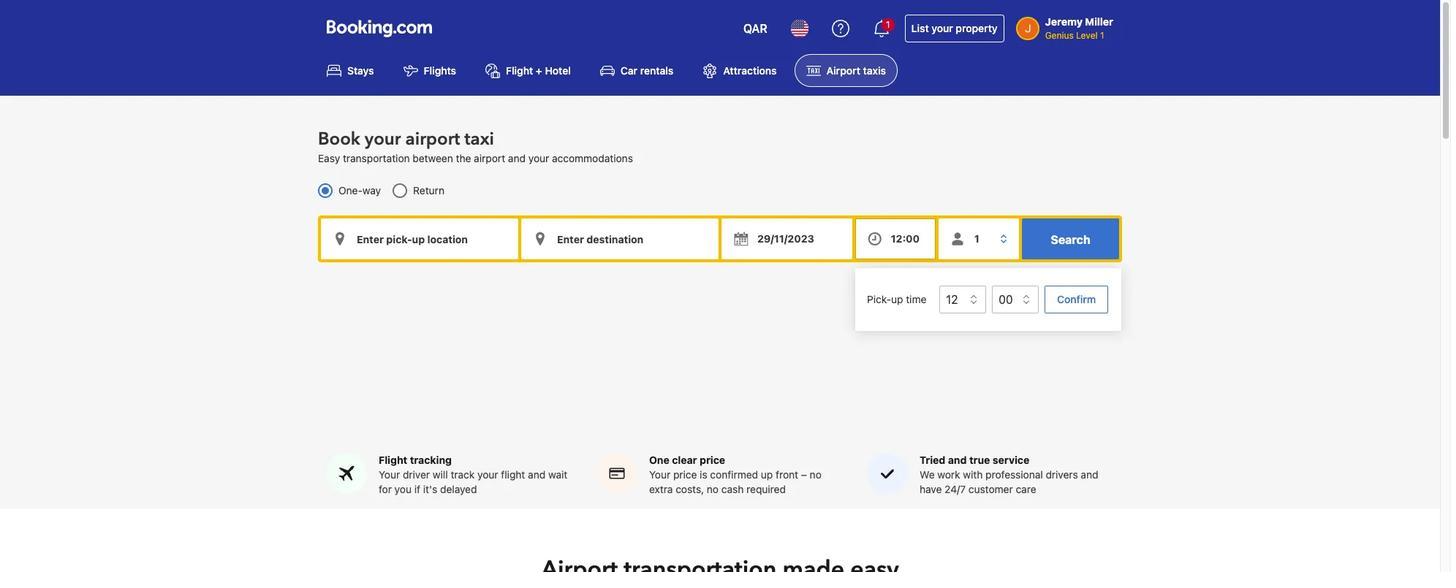Task type: locate. For each thing, give the bounding box(es) containing it.
1 horizontal spatial price
[[700, 454, 726, 467]]

and left wait
[[528, 469, 546, 481]]

jeremy miller genius level 1
[[1046, 15, 1114, 41]]

required
[[747, 483, 786, 496]]

2 your from the left
[[649, 469, 671, 481]]

1 inside button
[[886, 19, 890, 30]]

your right track
[[478, 469, 498, 481]]

Enter pick-up location text field
[[321, 219, 519, 260]]

flights
[[424, 65, 456, 77]]

search button
[[1022, 219, 1120, 260]]

hotel
[[545, 65, 571, 77]]

1 vertical spatial airport
[[474, 152, 505, 165]]

your down one
[[649, 469, 671, 481]]

and inside "flight tracking your driver will track your flight and wait for you if it's delayed"
[[528, 469, 546, 481]]

up inside one clear price your price is confirmed up front – no extra costs, no cash required
[[761, 469, 773, 481]]

tried
[[920, 454, 946, 467]]

list your property link
[[905, 15, 1005, 42]]

1 down miller
[[1101, 30, 1105, 41]]

your
[[932, 22, 953, 34], [365, 127, 401, 152], [529, 152, 549, 165], [478, 469, 498, 481]]

book your airport taxi easy transportation between the airport and your accommodations
[[318, 127, 633, 165]]

service
[[993, 454, 1030, 467]]

one clear price your price is confirmed up front – no extra costs, no cash required
[[649, 454, 822, 496]]

0 horizontal spatial airport
[[406, 127, 460, 152]]

airport up the "between"
[[406, 127, 460, 152]]

up left time
[[891, 293, 903, 306]]

qar button
[[735, 11, 776, 46]]

0 horizontal spatial flight
[[379, 454, 408, 467]]

price up 'is'
[[700, 454, 726, 467]]

price
[[700, 454, 726, 467], [674, 469, 697, 481]]

we
[[920, 469, 935, 481]]

0 horizontal spatial up
[[761, 469, 773, 481]]

0 horizontal spatial 1
[[886, 19, 890, 30]]

customer
[[969, 483, 1013, 496]]

your right list at the top
[[932, 22, 953, 34]]

airport down taxi
[[474, 152, 505, 165]]

and
[[508, 152, 526, 165], [948, 454, 967, 467], [528, 469, 546, 481], [1081, 469, 1099, 481]]

tried and true service we work with professional drivers and have 24/7 customer care
[[920, 454, 1099, 496]]

1 left list at the top
[[886, 19, 890, 30]]

no down 'is'
[[707, 483, 719, 496]]

+
[[536, 65, 542, 77]]

stays link
[[315, 54, 386, 87]]

up up required
[[761, 469, 773, 481]]

your up "transportation"
[[365, 127, 401, 152]]

price down clear on the left bottom of page
[[674, 469, 697, 481]]

flight + hotel
[[506, 65, 571, 77]]

flight for flight + hotel
[[506, 65, 533, 77]]

0 vertical spatial flight
[[506, 65, 533, 77]]

list your property
[[912, 22, 998, 34]]

your inside "flight tracking your driver will track your flight and wait for you if it's delayed"
[[478, 469, 498, 481]]

true
[[970, 454, 991, 467]]

Enter destination text field
[[521, 219, 719, 260]]

24/7
[[945, 483, 966, 496]]

1 vertical spatial up
[[761, 469, 773, 481]]

1 inside jeremy miller genius level 1
[[1101, 30, 1105, 41]]

and right the
[[508, 152, 526, 165]]

attractions
[[723, 65, 777, 77]]

taxi
[[465, 127, 494, 152]]

0 vertical spatial price
[[700, 454, 726, 467]]

1 vertical spatial flight
[[379, 454, 408, 467]]

0 horizontal spatial no
[[707, 483, 719, 496]]

extra
[[649, 483, 673, 496]]

flight
[[501, 469, 525, 481]]

0 horizontal spatial price
[[674, 469, 697, 481]]

qar
[[744, 22, 768, 35]]

your left the accommodations
[[529, 152, 549, 165]]

care
[[1016, 483, 1037, 496]]

between
[[413, 152, 453, 165]]

taxis
[[863, 65, 886, 77]]

1 horizontal spatial your
[[649, 469, 671, 481]]

your up for
[[379, 469, 400, 481]]

up
[[891, 293, 903, 306], [761, 469, 773, 481]]

attractions link
[[691, 54, 789, 87]]

1 horizontal spatial flight
[[506, 65, 533, 77]]

your
[[379, 469, 400, 481], [649, 469, 671, 481]]

professional
[[986, 469, 1043, 481]]

0 vertical spatial airport
[[406, 127, 460, 152]]

1 horizontal spatial up
[[891, 293, 903, 306]]

flight inside "flight tracking your driver will track your flight and wait for you if it's delayed"
[[379, 454, 408, 467]]

airport taxis link
[[795, 54, 898, 87]]

with
[[963, 469, 983, 481]]

1
[[886, 19, 890, 30], [1101, 30, 1105, 41]]

flight left +
[[506, 65, 533, 77]]

flight
[[506, 65, 533, 77], [379, 454, 408, 467]]

your inside "flight tracking your driver will track your flight and wait for you if it's delayed"
[[379, 469, 400, 481]]

no
[[810, 469, 822, 481], [707, 483, 719, 496]]

12:00 button
[[855, 219, 936, 260]]

wait
[[548, 469, 568, 481]]

flight up driver
[[379, 454, 408, 467]]

0 horizontal spatial your
[[379, 469, 400, 481]]

it's
[[423, 483, 438, 496]]

way
[[363, 184, 381, 197]]

1 horizontal spatial no
[[810, 469, 822, 481]]

and right drivers
[[1081, 469, 1099, 481]]

1 horizontal spatial 1
[[1101, 30, 1105, 41]]

driver
[[403, 469, 430, 481]]

29/11/2023 button
[[722, 219, 852, 260]]

1 your from the left
[[379, 469, 400, 481]]

1 vertical spatial price
[[674, 469, 697, 481]]

airport
[[406, 127, 460, 152], [474, 152, 505, 165]]

1 horizontal spatial airport
[[474, 152, 505, 165]]

no right –
[[810, 469, 822, 481]]



Task type: vqa. For each thing, say whether or not it's contained in the screenshot.
the 18
no



Task type: describe. For each thing, give the bounding box(es) containing it.
book
[[318, 127, 360, 152]]

your inside list your property link
[[932, 22, 953, 34]]

stays
[[347, 65, 374, 77]]

drivers
[[1046, 469, 1078, 481]]

car
[[621, 65, 638, 77]]

is
[[700, 469, 708, 481]]

return
[[413, 184, 445, 197]]

flight for flight tracking your driver will track your flight and wait for you if it's delayed
[[379, 454, 408, 467]]

pick-up time
[[867, 293, 927, 306]]

property
[[956, 22, 998, 34]]

cash
[[722, 483, 744, 496]]

search
[[1051, 233, 1091, 247]]

car rentals
[[621, 65, 674, 77]]

you
[[395, 483, 412, 496]]

29/11/2023
[[758, 233, 815, 245]]

12:00
[[891, 233, 920, 245]]

have
[[920, 483, 942, 496]]

one-
[[339, 184, 363, 197]]

jeremy
[[1046, 15, 1083, 28]]

easy
[[318, 152, 340, 165]]

transportation
[[343, 152, 410, 165]]

accommodations
[[552, 152, 633, 165]]

booking.com online hotel reservations image
[[327, 20, 432, 37]]

for
[[379, 483, 392, 496]]

airport taxis
[[827, 65, 886, 77]]

your inside one clear price your price is confirmed up front – no extra costs, no cash required
[[649, 469, 671, 481]]

time
[[906, 293, 927, 306]]

and inside "book your airport taxi easy transportation between the airport and your accommodations"
[[508, 152, 526, 165]]

and up work
[[948, 454, 967, 467]]

confirmed
[[710, 469, 758, 481]]

delayed
[[440, 483, 477, 496]]

flight tracking your driver will track your flight and wait for you if it's delayed
[[379, 454, 568, 496]]

confirm button
[[1045, 286, 1109, 314]]

will
[[433, 469, 448, 481]]

list
[[912, 22, 929, 34]]

track
[[451, 469, 475, 481]]

level
[[1077, 30, 1098, 41]]

miller
[[1086, 15, 1114, 28]]

0 vertical spatial no
[[810, 469, 822, 481]]

–
[[801, 469, 807, 481]]

pick-
[[867, 293, 891, 306]]

flights link
[[392, 54, 468, 87]]

front
[[776, 469, 799, 481]]

one
[[649, 454, 670, 467]]

car rentals link
[[589, 54, 685, 87]]

one-way
[[339, 184, 381, 197]]

work
[[938, 469, 961, 481]]

costs,
[[676, 483, 704, 496]]

tracking
[[410, 454, 452, 467]]

1 button
[[864, 11, 899, 46]]

if
[[415, 483, 421, 496]]

confirm
[[1057, 293, 1096, 306]]

rentals
[[640, 65, 674, 77]]

1 vertical spatial no
[[707, 483, 719, 496]]

genius
[[1046, 30, 1074, 41]]

clear
[[672, 454, 697, 467]]

airport
[[827, 65, 861, 77]]

flight + hotel link
[[474, 54, 583, 87]]

0 vertical spatial up
[[891, 293, 903, 306]]

the
[[456, 152, 471, 165]]



